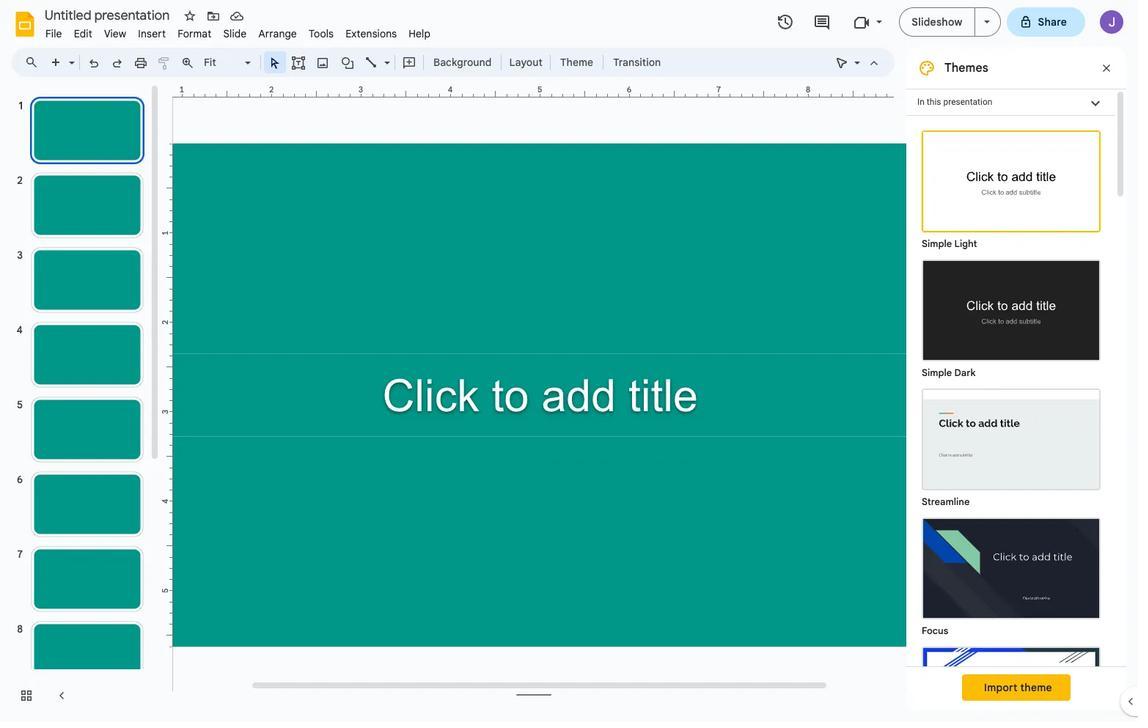 Task type: locate. For each thing, give the bounding box(es) containing it.
format
[[178, 27, 212, 40]]

import theme
[[985, 682, 1053, 695]]

light
[[955, 238, 978, 250]]

arrange menu item
[[253, 25, 303, 43]]

simple inside simple light 'option'
[[922, 238, 953, 250]]

view
[[104, 27, 126, 40]]

themes application
[[0, 0, 1139, 723]]

transition
[[614, 56, 661, 69]]

slide
[[223, 27, 247, 40]]

view menu item
[[98, 25, 132, 43]]

format menu item
[[172, 25, 217, 43]]

extensions menu item
[[340, 25, 403, 43]]

simple
[[922, 238, 953, 250], [922, 367, 953, 379]]

1 simple from the top
[[922, 238, 953, 250]]

Rename text field
[[40, 6, 178, 23]]

shape image
[[339, 52, 356, 73]]

share
[[1039, 15, 1068, 29]]

0 vertical spatial simple
[[922, 238, 953, 250]]

theme
[[561, 56, 594, 69]]

help
[[409, 27, 431, 40]]

navigation
[[0, 83, 161, 723]]

help menu item
[[403, 25, 437, 43]]

Star checkbox
[[180, 6, 200, 26]]

Simple Dark radio
[[915, 252, 1109, 382]]

import
[[985, 682, 1018, 695]]

share button
[[1007, 7, 1086, 37]]

in
[[918, 97, 925, 107]]

extensions
[[346, 27, 397, 40]]

Menus field
[[18, 52, 51, 73]]

theme
[[1021, 682, 1053, 695]]

theme button
[[554, 51, 600, 73]]

menu bar containing file
[[40, 19, 437, 43]]

file
[[45, 27, 62, 40]]

import theme button
[[963, 675, 1071, 701]]

menu bar
[[40, 19, 437, 43]]

transition button
[[607, 51, 668, 73]]

mode and view toolbar
[[831, 48, 886, 77]]

2 simple from the top
[[922, 367, 953, 379]]

option group
[[907, 116, 1115, 723]]

simple left the dark
[[922, 367, 953, 379]]

option group inside themes section
[[907, 116, 1115, 723]]

1 vertical spatial simple
[[922, 367, 953, 379]]

simple light
[[922, 238, 978, 250]]

layout button
[[505, 51, 547, 73]]

themes section
[[907, 48, 1127, 723]]

Zoom field
[[200, 52, 258, 73]]

shift image
[[924, 649, 1100, 723]]

background
[[434, 56, 492, 69]]

simple inside simple dark option
[[922, 367, 953, 379]]

option group containing simple light
[[907, 116, 1115, 723]]

edit
[[74, 27, 92, 40]]

simple left light
[[922, 238, 953, 250]]



Task type: vqa. For each thing, say whether or not it's contained in the screenshot.
"Dark"
yes



Task type: describe. For each thing, give the bounding box(es) containing it.
live pointer settings image
[[851, 53, 861, 58]]

insert
[[138, 27, 166, 40]]

navigation inside themes application
[[0, 83, 161, 723]]

Focus radio
[[915, 511, 1109, 640]]

presentation options image
[[984, 21, 990, 23]]

themes
[[945, 61, 989, 76]]

this
[[927, 97, 942, 107]]

simple dark
[[922, 367, 976, 379]]

Shift radio
[[915, 640, 1109, 723]]

insert image image
[[314, 52, 331, 73]]

in this presentation tab
[[907, 89, 1115, 116]]

presentation
[[944, 97, 993, 107]]

main toolbar
[[43, 51, 669, 73]]

streamline
[[922, 496, 970, 508]]

layout
[[510, 56, 543, 69]]

background button
[[427, 51, 499, 73]]

edit menu item
[[68, 25, 98, 43]]

in this presentation
[[918, 97, 993, 107]]

simple for simple dark
[[922, 367, 953, 379]]

menu bar inside menu bar banner
[[40, 19, 437, 43]]

menu bar banner
[[0, 0, 1139, 723]]

tools
[[309, 27, 334, 40]]

dark
[[955, 367, 976, 379]]

simple for simple light
[[922, 238, 953, 250]]

tools menu item
[[303, 25, 340, 43]]

new slide with layout image
[[65, 53, 75, 58]]

arrange
[[259, 27, 297, 40]]

Simple Light radio
[[915, 123, 1109, 723]]

file menu item
[[40, 25, 68, 43]]

insert menu item
[[132, 25, 172, 43]]

slideshow button
[[900, 7, 976, 37]]

Streamline radio
[[915, 382, 1109, 511]]

Zoom text field
[[202, 52, 243, 73]]

slideshow
[[912, 15, 963, 29]]

focus
[[922, 625, 949, 638]]

slide menu item
[[217, 25, 253, 43]]



